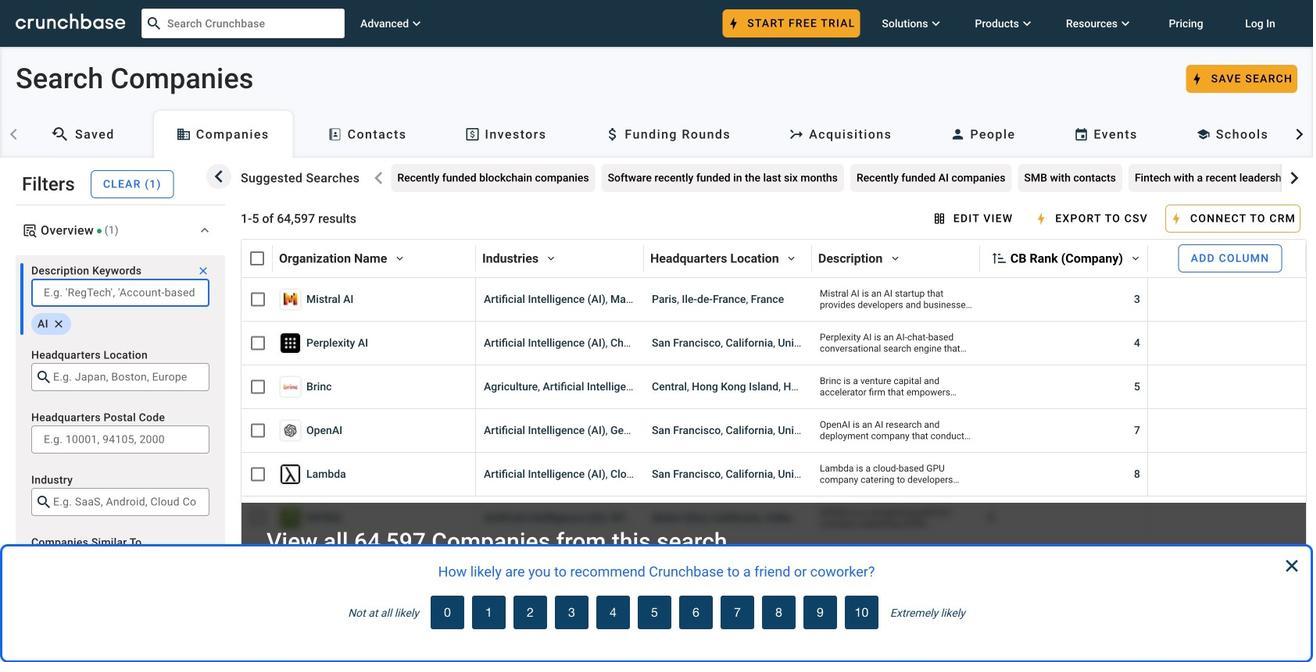 Task type: describe. For each thing, give the bounding box(es) containing it.
mistral ai logo image
[[281, 290, 300, 310]]

E.g. SaaS, Android, Cloud Computing, Medical Device text field
[[53, 493, 197, 512]]

2 column settings image from the left
[[1123, 246, 1148, 271]]

E.g. 'RegTech', 'Account-based Marketing', 'Account-based Selling'  field
[[44, 284, 197, 302]]

brinc logo image
[[281, 378, 300, 397]]

lambda logo image
[[281, 465, 300, 485]]

1 column settings image from the left
[[387, 246, 412, 271]]



Task type: locate. For each thing, give the bounding box(es) containing it.
None field
[[31, 488, 209, 517]]

0 horizontal spatial column settings image
[[883, 246, 908, 271]]

column settings image
[[387, 246, 412, 271], [539, 246, 564, 271], [779, 246, 804, 271]]

1 horizontal spatial column settings image
[[539, 246, 564, 271]]

2 horizontal spatial column settings image
[[779, 246, 804, 271]]

E.g. Japan, Boston, Europe field
[[53, 368, 197, 387]]

E.g. 10001, 94105, 2000 field
[[44, 431, 197, 449]]

3 column settings image from the left
[[779, 246, 804, 271]]

0 horizontal spatial column settings image
[[387, 246, 412, 271]]

perplexity ai logo image
[[281, 334, 300, 353]]

Search Crunchbase field
[[141, 9, 345, 38]]

region
[[16, 256, 225, 663]]

2 column settings image from the left
[[539, 246, 564, 271]]

tab list
[[0, 105, 1313, 158]]

column settings image
[[883, 246, 908, 271], [1123, 246, 1148, 271]]

1 column settings image from the left
[[883, 246, 908, 271]]

openai logo image
[[281, 421, 300, 441]]

1 horizontal spatial column settings image
[[1123, 246, 1148, 271]]



Task type: vqa. For each thing, say whether or not it's contained in the screenshot.
second Column Settings icon from the left
yes



